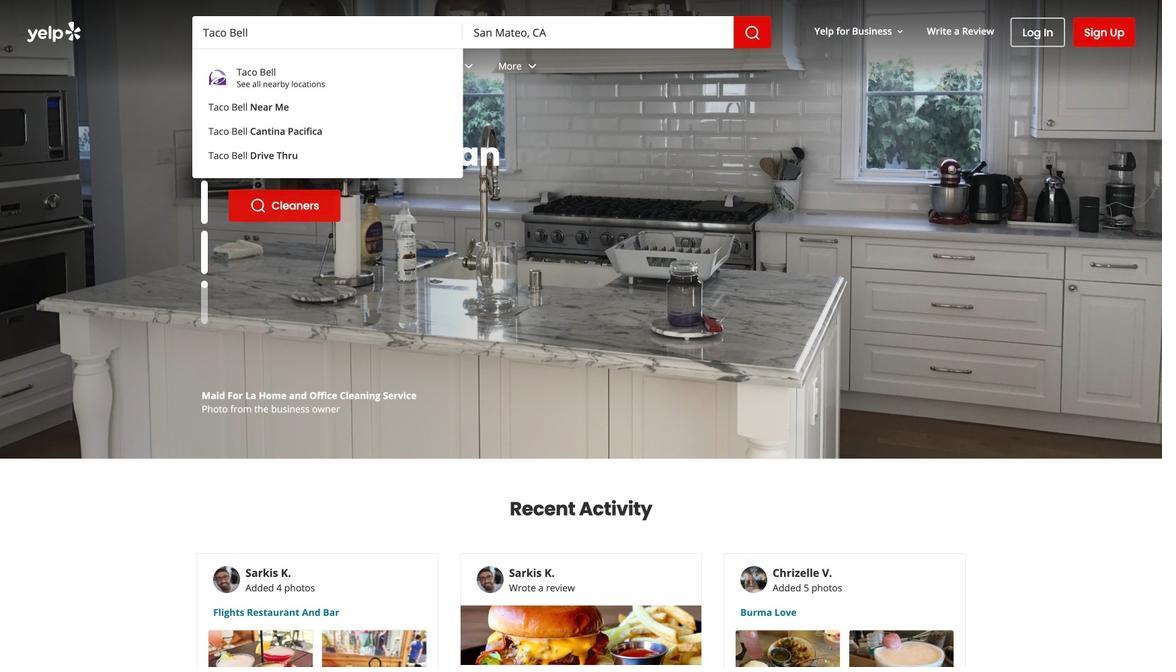 Task type: locate. For each thing, give the bounding box(es) containing it.
16 chevron down v2 image
[[895, 26, 906, 37]]

None search field
[[0, 0, 1163, 178], [192, 16, 772, 48], [0, 0, 1163, 178], [192, 16, 772, 48]]

open photo lightbox image
[[209, 631, 313, 667], [322, 631, 427, 667], [736, 631, 840, 667], [850, 631, 954, 667]]

24 search v2 image
[[250, 198, 266, 214]]

  text field
[[192, 16, 463, 48]]

2 select slide image from the top
[[201, 181, 208, 224]]

24 search v2 image
[[250, 198, 266, 214]]

1 photo of sarkis k. image from the left
[[213, 567, 240, 594]]

0 horizontal spatial 24 chevron down v2 image
[[256, 58, 273, 74]]

0 vertical spatial select slide image
[[201, 131, 208, 174]]

0 horizontal spatial photo of sarkis k. image
[[213, 567, 240, 594]]

1 horizontal spatial 24 chevron down v2 image
[[461, 58, 477, 74]]

3 select slide image from the top
[[201, 231, 208, 274]]

none field address, neighborhood, city, state or zip
[[463, 16, 734, 48]]

2 24 chevron down v2 image from the left
[[461, 58, 477, 74]]

2 vertical spatial select slide image
[[201, 231, 208, 274]]

1 horizontal spatial photo of sarkis k. image
[[477, 567, 504, 594]]

explore recent activity section section
[[186, 460, 977, 667]]

2 photo of sarkis k. image from the left
[[477, 567, 504, 594]]

24 chevron down v2 image
[[256, 58, 273, 74], [461, 58, 477, 74]]

photo of sarkis k. image
[[213, 567, 240, 594], [477, 567, 504, 594]]

select slide image
[[201, 131, 208, 174], [201, 181, 208, 224], [201, 231, 208, 274]]

1 vertical spatial select slide image
[[201, 181, 208, 224]]

None field
[[192, 16, 463, 48], [463, 16, 734, 48], [192, 16, 463, 48]]

24 chevron down v2 image
[[525, 58, 541, 74]]



Task type: vqa. For each thing, say whether or not it's contained in the screenshot.
rightmost 24 chevron down v2 icon
yes



Task type: describe. For each thing, give the bounding box(es) containing it.
1 select slide image from the top
[[201, 131, 208, 174]]

1 open photo lightbox image from the left
[[209, 631, 313, 667]]

2 open photo lightbox image from the left
[[322, 631, 427, 667]]

1 24 chevron down v2 image from the left
[[256, 58, 273, 74]]

business categories element
[[190, 48, 1136, 87]]

search image
[[745, 25, 761, 41]]

4 open photo lightbox image from the left
[[850, 631, 954, 667]]

3 open photo lightbox image from the left
[[736, 631, 840, 667]]

things to do, nail salons, plumbers text field
[[192, 16, 463, 48]]

photo of chrizelle v. image
[[741, 567, 768, 594]]

address, neighborhood, city, state or zip text field
[[463, 16, 734, 48]]



